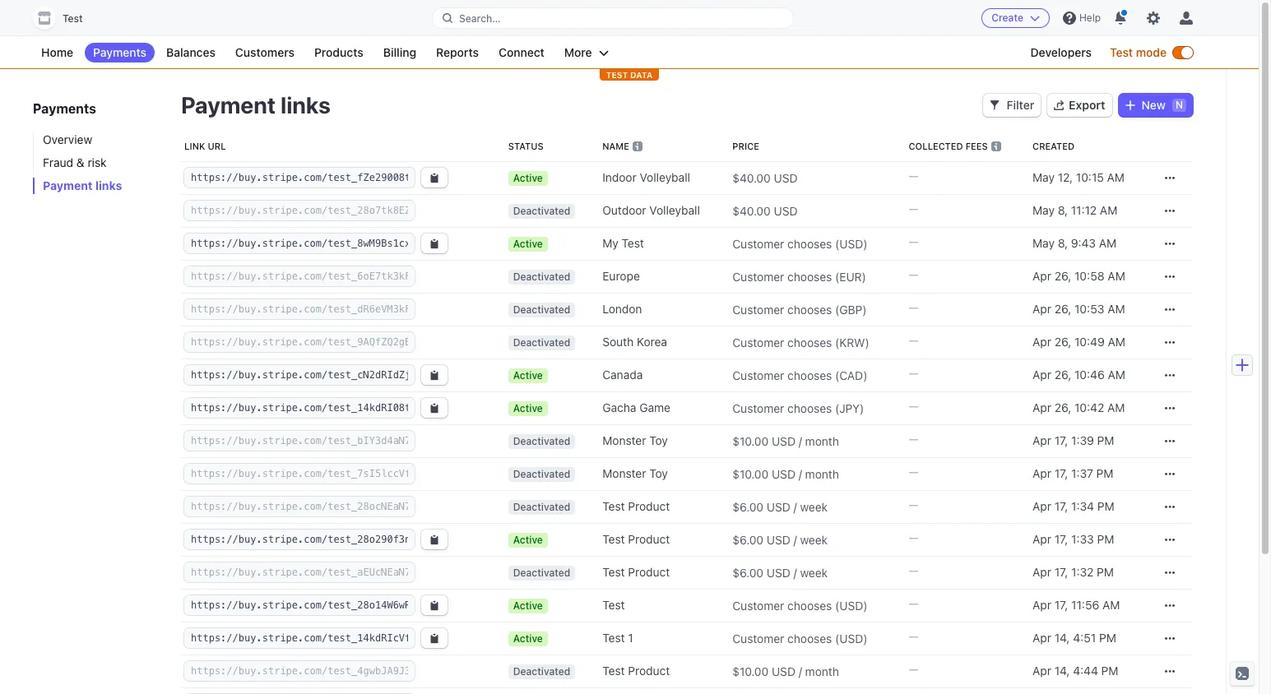 Task type: describe. For each thing, give the bounding box(es) containing it.
/ for apr 17, 1:37 pm
[[799, 467, 802, 481]]

fraud
[[43, 156, 73, 169]]

more
[[564, 45, 592, 59]]

create button
[[982, 8, 1050, 28]]

17, for 1:33
[[1055, 532, 1068, 546]]

— link for apr 14, 4:44 pm
[[902, 655, 1026, 688]]

apr 17, 11:56 am
[[1033, 598, 1120, 612]]

1 vertical spatial payments
[[33, 101, 96, 116]]

search…
[[459, 12, 501, 24]]

test 1 link
[[596, 624, 726, 653]]

apr 26, 10:58 am
[[1033, 269, 1125, 283]]

billing link
[[375, 43, 425, 63]]

pm for apr 17, 1:32 pm
[[1097, 565, 1114, 579]]

10:53
[[1075, 302, 1105, 316]]

price
[[733, 141, 759, 151]]

outdoor volleyball link
[[596, 196, 726, 225]]

n
[[1176, 99, 1183, 111]]

pm for apr 14, 4:44 pm
[[1101, 664, 1119, 678]]

26, for 10:53
[[1055, 302, 1072, 316]]

$6.00 usd / week for apr 17, 1:33 pm
[[733, 533, 828, 547]]

active link for test product
[[502, 525, 596, 555]]

monster toy for apr 17, 1:37 pm
[[602, 467, 668, 480]]

outdoor volleyball
[[602, 203, 700, 217]]

fees
[[966, 141, 988, 151]]

svg image for apr 26, 10:46 am
[[1165, 371, 1175, 380]]

1 horizontal spatial payment
[[181, 91, 276, 118]]

game
[[639, 401, 671, 415]]

apr 17, 11:56 am link
[[1026, 591, 1150, 620]]

week for apr 17, 1:34 pm
[[800, 500, 828, 514]]

9:43
[[1071, 236, 1096, 250]]

— link for apr 17, 1:37 pm
[[902, 457, 1026, 490]]

— link for may 12, 10:15 am
[[902, 161, 1026, 194]]

— for apr 26, 10:58 am
[[909, 267, 919, 281]]

my test link
[[596, 229, 726, 258]]

payments link
[[85, 43, 155, 63]]

— link for apr 26, 10:58 am
[[902, 260, 1026, 293]]

svg image for apr 17, 1:39 pm
[[1165, 436, 1175, 446]]

10:46
[[1075, 368, 1105, 382]]

apr 26, 10:49 am link
[[1026, 327, 1150, 357]]

10:42
[[1075, 401, 1104, 415]]

am for may 8, 11:12 am
[[1100, 203, 1118, 217]]

test product for apr 14, 4:44 pm
[[602, 664, 670, 678]]

Search… search field
[[433, 8, 793, 28]]

filter
[[1007, 98, 1034, 112]]

2 (usd) from the top
[[835, 599, 868, 613]]

apr 14, 4:44 pm link
[[1026, 657, 1150, 686]]

17, for 1:34
[[1055, 499, 1068, 513]]

name
[[602, 141, 629, 151]]

export
[[1069, 98, 1105, 112]]

outdoor
[[602, 203, 646, 217]]

new
[[1142, 98, 1166, 112]]

active for test
[[513, 600, 543, 612]]

home link
[[33, 43, 82, 63]]

svg image inside filter popup button
[[990, 100, 1000, 110]]

26, for 10:42
[[1055, 401, 1072, 415]]

monster for apr 17, 1:39 pm
[[602, 434, 646, 448]]

customer chooses (gbp) link
[[726, 296, 902, 323]]

volleyball for outdoor volleyball
[[649, 203, 700, 217]]

filter button
[[984, 94, 1041, 117]]

test product for apr 17, 1:34 pm
[[602, 499, 670, 513]]

— for apr 17, 11:56 am
[[909, 597, 919, 610]]

mode
[[1136, 45, 1167, 59]]

toy for apr 17, 1:37 pm
[[649, 467, 668, 480]]

pm for apr 14, 4:51 pm
[[1099, 631, 1116, 645]]

am for apr 26, 10:46 am
[[1108, 368, 1125, 382]]

test product link for apr 17, 1:34 pm
[[596, 492, 726, 522]]

10:58
[[1075, 269, 1105, 283]]

may for may 12, 10:15 am
[[1033, 170, 1055, 184]]

south
[[602, 335, 634, 349]]

active for my test
[[513, 238, 543, 250]]

$10.00 for apr 14, 4:44 pm
[[733, 664, 769, 678]]

apr for apr 17, 1:32 pm
[[1033, 565, 1051, 579]]

apr for apr 26, 10:49 am
[[1033, 335, 1051, 349]]

deactivated for apr 17, 1:39 pm
[[513, 435, 570, 448]]

deactivated link for apr 17, 1:37 pm
[[502, 459, 596, 489]]

url
[[208, 141, 226, 151]]

test inside button
[[63, 12, 83, 25]]

1:34
[[1071, 499, 1094, 513]]

apr 26, 10:42 am
[[1033, 401, 1125, 415]]

test data
[[606, 70, 653, 80]]

links inside the payment links link
[[95, 179, 122, 193]]

1 vertical spatial payment links
[[43, 179, 122, 193]]

— link for apr 17, 1:32 pm
[[902, 556, 1026, 589]]

reports link
[[428, 43, 487, 63]]

home
[[41, 45, 73, 59]]

svg image for apr 17, 1:32 pm
[[1165, 568, 1175, 578]]

may 8, 11:12 am
[[1033, 203, 1118, 217]]

2 customer chooses (usd) link from the top
[[726, 592, 902, 619]]

month for apr 14, 4:44 pm
[[805, 664, 839, 678]]

deactivated for apr 26, 10:53 am
[[513, 304, 570, 316]]

active link for gacha game
[[502, 393, 596, 423]]

test mode
[[1110, 45, 1167, 59]]

customer for south korea
[[733, 335, 784, 349]]

test product link for apr 17, 1:33 pm
[[596, 525, 726, 555]]

(krw)
[[835, 335, 869, 349]]

developers
[[1031, 45, 1092, 59]]

11:12
[[1071, 203, 1097, 217]]

reports
[[436, 45, 479, 59]]

usd for apr 17, 1:39 pm
[[772, 434, 796, 448]]

— link for apr 26, 10:53 am
[[902, 293, 1026, 326]]

deactivated link for may 8, 11:12 am
[[502, 196, 596, 225]]

apr 26, 10:42 am link
[[1026, 393, 1150, 423]]

apr 17, 1:37 pm link
[[1026, 459, 1150, 489]]

gacha
[[602, 401, 636, 415]]

$6.00 usd / week link for apr 17, 1:33 pm
[[726, 526, 902, 553]]

10:49
[[1075, 335, 1105, 349]]

apr 14, 4:44 pm
[[1033, 664, 1119, 678]]

apr 17, 1:32 pm link
[[1026, 558, 1150, 587]]

svg image for apr 26, 10:58 am
[[1165, 272, 1175, 282]]

am for apr 17, 11:56 am
[[1103, 598, 1120, 612]]

apr for apr 17, 1:34 pm
[[1033, 499, 1051, 513]]

test 1
[[602, 631, 633, 645]]

customer chooses (cad)
[[733, 368, 868, 382]]

— for apr 17, 1:32 pm
[[909, 564, 919, 578]]

2 customer chooses (usd) from the top
[[733, 599, 868, 613]]

help
[[1079, 12, 1101, 24]]

deactivated link for apr 26, 10:58 am
[[502, 262, 596, 291]]

customer chooses (jpy)
[[733, 401, 864, 415]]

$40.00 usd link for outdoor volleyball
[[726, 197, 902, 224]]

apr 26, 10:53 am link
[[1026, 295, 1150, 324]]

customer chooses (usd) link for 1
[[726, 625, 902, 652]]

17, for 11:56
[[1055, 598, 1068, 612]]

apr 26, 10:53 am
[[1033, 302, 1125, 316]]

deactivated for may 8, 11:12 am
[[513, 205, 570, 217]]

toy for apr 17, 1:39 pm
[[649, 434, 668, 448]]

1:37
[[1071, 467, 1093, 480]]

— for apr 14, 4:44 pm
[[909, 662, 919, 676]]

chooses for my test
[[787, 237, 832, 251]]

usd for apr 17, 1:32 pm
[[767, 566, 791, 580]]

indoor volleyball
[[602, 170, 690, 184]]

&
[[76, 156, 84, 169]]

17, for 1:37
[[1055, 467, 1068, 480]]

canada
[[602, 368, 643, 382]]

korea
[[637, 335, 667, 349]]

14, for 4:44
[[1055, 664, 1070, 678]]

$10.00 usd / month link for apr 17, 1:37 pm
[[726, 460, 902, 487]]

— for apr 26, 10:42 am
[[909, 399, 919, 413]]

products link
[[306, 43, 372, 63]]

billing
[[383, 45, 416, 59]]

$40.00 usd for outdoor volleyball
[[733, 204, 798, 218]]

apr for apr 17, 1:33 pm
[[1033, 532, 1051, 546]]

customer chooses (cad) link
[[726, 362, 902, 389]]

— link for apr 14, 4:51 pm
[[902, 622, 1026, 655]]

— for apr 26, 10:46 am
[[909, 366, 919, 380]]

link
[[184, 141, 205, 151]]

products
[[314, 45, 363, 59]]

gacha game
[[602, 401, 671, 415]]

apr for apr 17, 11:56 am
[[1033, 598, 1051, 612]]

$40.00 for indoor volleyball
[[733, 171, 771, 185]]

— link for may 8, 9:43 am
[[902, 227, 1026, 260]]

south korea link
[[596, 327, 726, 357]]

(jpy)
[[835, 401, 864, 415]]

active link for canada
[[502, 360, 596, 390]]

chooses for gacha game
[[787, 401, 832, 415]]



Task type: locate. For each thing, give the bounding box(es) containing it.
$10.00 for apr 17, 1:37 pm
[[733, 467, 769, 481]]

1 vertical spatial $40.00
[[733, 204, 771, 218]]

0 vertical spatial $6.00
[[733, 500, 764, 514]]

am right 10:46
[[1108, 368, 1125, 382]]

0 vertical spatial $40.00
[[733, 171, 771, 185]]

3 apr from the top
[[1033, 335, 1051, 349]]

14, inside apr 14, 4:51 pm link
[[1055, 631, 1070, 645]]

7 apr from the top
[[1033, 467, 1051, 480]]

0 vertical spatial customer chooses (usd) link
[[726, 230, 902, 257]]

2 $10.00 from the top
[[733, 467, 769, 481]]

1 active from the top
[[513, 172, 543, 184]]

— for apr 17, 1:33 pm
[[909, 531, 919, 545]]

am for apr 26, 10:58 am
[[1108, 269, 1125, 283]]

17, for 1:39
[[1055, 434, 1068, 448]]

indoor volleyball link
[[596, 163, 726, 193]]

1 $10.00 usd / month link from the top
[[726, 427, 902, 455]]

$10.00 usd / month
[[733, 434, 839, 448], [733, 467, 839, 481], [733, 664, 839, 678]]

1 product from the top
[[628, 499, 670, 513]]

deactivated link
[[502, 196, 596, 225], [502, 262, 596, 291], [502, 295, 596, 324], [502, 327, 596, 357], [502, 426, 596, 456], [502, 459, 596, 489], [502, 492, 596, 522], [502, 558, 596, 587], [502, 657, 596, 686]]

payments right home
[[93, 45, 147, 59]]

pm right 1:39
[[1097, 434, 1114, 448]]

4 deactivated link from the top
[[502, 327, 596, 357]]

am right 10:49
[[1108, 335, 1125, 349]]

apr for apr 14, 4:44 pm
[[1033, 664, 1051, 678]]

customer chooses (eur)
[[733, 269, 866, 283]]

apr 17, 1:37 pm
[[1033, 467, 1114, 480]]

svg image
[[429, 173, 439, 183], [1165, 173, 1175, 183], [1165, 206, 1175, 216], [1165, 272, 1175, 282], [1165, 338, 1175, 348], [1165, 371, 1175, 380], [1165, 436, 1175, 446], [1165, 469, 1175, 479], [1165, 568, 1175, 578], [429, 601, 439, 611], [429, 634, 439, 644], [1165, 634, 1175, 644]]

3 product from the top
[[628, 565, 670, 579]]

usd for apr 17, 1:33 pm
[[767, 533, 791, 547]]

26, left 10:46
[[1055, 368, 1072, 382]]

3 active from the top
[[513, 369, 543, 382]]

1:32
[[1071, 565, 1094, 579]]

0 vertical spatial 14,
[[1055, 631, 1070, 645]]

$40.00 usd link down price
[[726, 164, 902, 191]]

0 vertical spatial monster
[[602, 434, 646, 448]]

— link for apr 17, 1:39 pm
[[902, 425, 1026, 457]]

customer for gacha game
[[733, 401, 784, 415]]

1 vertical spatial customer chooses (usd)
[[733, 599, 868, 613]]

1 horizontal spatial payment links
[[181, 91, 331, 118]]

2 vertical spatial $10.00 usd / month
[[733, 664, 839, 678]]

2 active link from the top
[[502, 229, 596, 258]]

1 month from the top
[[805, 434, 839, 448]]

collected fees
[[909, 141, 988, 151]]

connect
[[499, 45, 545, 59]]

2 apr from the top
[[1033, 302, 1051, 316]]

am inside "link"
[[1103, 598, 1120, 612]]

10 — link from the top
[[902, 457, 1026, 490]]

0 vertical spatial (usd)
[[835, 237, 868, 251]]

5 active link from the top
[[502, 525, 596, 555]]

1 — link from the top
[[902, 161, 1026, 194]]

apr left 1:34
[[1033, 499, 1051, 513]]

$40.00 for outdoor volleyball
[[733, 204, 771, 218]]

26, left 10:42
[[1055, 401, 1072, 415]]

2 vertical spatial week
[[800, 566, 828, 580]]

am
[[1107, 170, 1125, 184], [1100, 203, 1118, 217], [1099, 236, 1117, 250], [1108, 269, 1125, 283], [1108, 302, 1125, 316], [1108, 335, 1125, 349], [1108, 368, 1125, 382], [1107, 401, 1125, 415], [1103, 598, 1120, 612]]

south korea
[[602, 335, 667, 349]]

1 vertical spatial $10.00 usd / month link
[[726, 460, 902, 487]]

canada link
[[596, 360, 726, 390]]

2 vertical spatial $10.00
[[733, 664, 769, 678]]

apr left 1:32
[[1033, 565, 1051, 579]]

1 vertical spatial week
[[800, 533, 828, 547]]

5 26, from the top
[[1055, 401, 1072, 415]]

payments
[[93, 45, 147, 59], [33, 101, 96, 116]]

14, left 4:51
[[1055, 631, 1070, 645]]

6 active from the top
[[513, 600, 543, 612]]

3 — from the top
[[909, 234, 919, 248]]

2 vertical spatial customer chooses (usd)
[[733, 631, 868, 645]]

12,
[[1058, 170, 1073, 184]]

may left 9:43
[[1033, 236, 1055, 250]]

7 customer from the top
[[733, 599, 784, 613]]

apr 14, 4:51 pm link
[[1026, 624, 1150, 653]]

(usd)
[[835, 237, 868, 251], [835, 599, 868, 613], [835, 631, 868, 645]]

2 product from the top
[[628, 532, 670, 546]]

apr left 10:53
[[1033, 302, 1051, 316]]

12 — from the top
[[909, 531, 919, 545]]

9 — link from the top
[[902, 425, 1026, 457]]

apr 26, 10:46 am
[[1033, 368, 1125, 382]]

volleyball inside "outdoor volleyball" link
[[649, 203, 700, 217]]

— link
[[902, 161, 1026, 194], [902, 194, 1026, 227], [902, 227, 1026, 260], [902, 260, 1026, 293], [902, 293, 1026, 326], [902, 326, 1026, 359], [902, 359, 1026, 392], [902, 392, 1026, 425], [902, 425, 1026, 457], [902, 457, 1026, 490], [902, 490, 1026, 523], [902, 523, 1026, 556], [902, 556, 1026, 589], [902, 589, 1026, 622], [902, 622, 1026, 655], [902, 655, 1026, 688]]

1 vertical spatial monster toy link
[[596, 459, 726, 489]]

0 vertical spatial customer chooses (usd)
[[733, 237, 868, 251]]

15 — from the top
[[909, 629, 919, 643]]

14, inside apr 14, 4:44 pm link
[[1055, 664, 1070, 678]]

3 active link from the top
[[502, 360, 596, 390]]

1 vertical spatial volleyball
[[649, 203, 700, 217]]

week for apr 17, 1:33 pm
[[800, 533, 828, 547]]

$40.00 usd link for indoor volleyball
[[726, 164, 902, 191]]

customer chooses (eur) link
[[726, 263, 902, 290]]

6 chooses from the top
[[787, 401, 832, 415]]

1 vertical spatial $10.00 usd / month
[[733, 467, 839, 481]]

apr left 1:39
[[1033, 434, 1051, 448]]

17, left 1:32
[[1055, 565, 1068, 579]]

apr for apr 26, 10:46 am
[[1033, 368, 1051, 382]]

link url
[[184, 141, 226, 151]]

$10.00 usd / month link for apr 17, 1:39 pm
[[726, 427, 902, 455]]

1 $40.00 usd from the top
[[733, 171, 798, 185]]

3 test product from the top
[[602, 565, 670, 579]]

6 active link from the top
[[502, 591, 596, 620]]

8, left 9:43
[[1058, 236, 1068, 250]]

8, left 11:12
[[1058, 203, 1068, 217]]

am right 10:58 at the top of the page
[[1108, 269, 1125, 283]]

deactivated link for apr 26, 10:53 am
[[502, 295, 596, 324]]

links
[[281, 91, 331, 118], [95, 179, 122, 193]]

5 chooses from the top
[[787, 368, 832, 382]]

$6.00 usd / week link for apr 17, 1:32 pm
[[726, 559, 902, 586]]

active for test product
[[513, 534, 543, 546]]

5 apr from the top
[[1033, 401, 1051, 415]]

apr 17, 1:34 pm link
[[1026, 492, 1150, 522]]

usd for may 8, 11:12 am
[[774, 204, 798, 218]]

may left 12,
[[1033, 170, 1055, 184]]

help button
[[1056, 5, 1107, 31]]

apr left 4:51
[[1033, 631, 1051, 645]]

4 active link from the top
[[502, 393, 596, 423]]

apr inside 'link'
[[1033, 532, 1051, 546]]

svg image for apr 17, 1:37 pm
[[1165, 469, 1175, 479]]

17, left 1:33
[[1055, 532, 1068, 546]]

may for may 8, 9:43 am
[[1033, 236, 1055, 250]]

2 deactivated from the top
[[513, 271, 570, 283]]

26, left 10:53
[[1055, 302, 1072, 316]]

2 customer from the top
[[733, 269, 784, 283]]

8 apr from the top
[[1033, 499, 1051, 513]]

active link for test
[[502, 591, 596, 620]]

26, for 10:46
[[1055, 368, 1072, 382]]

monster toy
[[602, 434, 668, 448], [602, 467, 668, 480]]

1 vertical spatial $6.00
[[733, 533, 764, 547]]

product
[[628, 499, 670, 513], [628, 532, 670, 546], [628, 565, 670, 579], [628, 664, 670, 678]]

am right 11:12
[[1100, 203, 1118, 217]]

26, left 10:49
[[1055, 335, 1072, 349]]

13 — link from the top
[[902, 556, 1026, 589]]

pm right 1:34
[[1097, 499, 1114, 513]]

connect link
[[490, 43, 553, 63]]

2 26, from the top
[[1055, 302, 1072, 316]]

1 vertical spatial $40.00 usd
[[733, 204, 798, 218]]

links down products link
[[281, 91, 331, 118]]

1 vertical spatial $6.00 usd / week link
[[726, 526, 902, 553]]

europe
[[602, 269, 640, 283]]

my test
[[602, 236, 644, 250]]

apr 14, 4:51 pm
[[1033, 631, 1116, 645]]

1 vertical spatial 8,
[[1058, 236, 1068, 250]]

volleyball inside indoor volleyball link
[[640, 170, 690, 184]]

4 test product link from the top
[[596, 657, 726, 686]]

1 17, from the top
[[1055, 434, 1068, 448]]

1 vertical spatial (usd)
[[835, 599, 868, 613]]

3 (usd) from the top
[[835, 631, 868, 645]]

payment links down &
[[43, 179, 122, 193]]

apr 26, 10:46 am link
[[1026, 360, 1150, 390]]

customer chooses (gbp)
[[733, 302, 867, 316]]

0 vertical spatial $40.00 usd
[[733, 171, 798, 185]]

apr 17, 1:34 pm
[[1033, 499, 1114, 513]]

17, left 1:37
[[1055, 467, 1068, 480]]

may 12, 10:15 am
[[1033, 170, 1125, 184]]

6 deactivated link from the top
[[502, 459, 596, 489]]

monster toy link
[[596, 426, 726, 456], [596, 459, 726, 489]]

chooses for london
[[787, 302, 832, 316]]

pm right 1:33
[[1097, 532, 1114, 546]]

3 $10.00 from the top
[[733, 664, 769, 678]]

usd
[[774, 171, 798, 185], [774, 204, 798, 218], [772, 434, 796, 448], [772, 467, 796, 481], [767, 500, 791, 514], [767, 533, 791, 547], [767, 566, 791, 580], [772, 664, 796, 678]]

8 chooses from the top
[[787, 631, 832, 645]]

test product for apr 17, 1:32 pm
[[602, 565, 670, 579]]

— for may 8, 9:43 am
[[909, 234, 919, 248]]

payment links down the customers link
[[181, 91, 331, 118]]

pm inside "link"
[[1097, 499, 1114, 513]]

2 vertical spatial $10.00 usd / month link
[[726, 658, 902, 685]]

6 — link from the top
[[902, 326, 1026, 359]]

16 — from the top
[[909, 662, 919, 676]]

5 — from the top
[[909, 300, 919, 314]]

2 monster from the top
[[602, 467, 646, 480]]

5 active from the top
[[513, 534, 543, 546]]

14, left 4:44
[[1055, 664, 1070, 678]]

payment up url
[[181, 91, 276, 118]]

1 vertical spatial monster
[[602, 467, 646, 480]]

london
[[602, 302, 642, 316]]

26,
[[1055, 269, 1072, 283], [1055, 302, 1072, 316], [1055, 335, 1072, 349], [1055, 368, 1072, 382], [1055, 401, 1072, 415]]

2 vertical spatial $6.00 usd / week link
[[726, 559, 902, 586]]

1 monster from the top
[[602, 434, 646, 448]]

svg image for may 8, 11:12 am
[[1165, 206, 1175, 216]]

more button
[[556, 43, 617, 63]]

— link for apr 26, 10:42 am
[[902, 392, 1026, 425]]

am right 10:42
[[1107, 401, 1125, 415]]

8, for 9:43
[[1058, 236, 1068, 250]]

deactivated
[[513, 205, 570, 217], [513, 271, 570, 283], [513, 304, 570, 316], [513, 337, 570, 349], [513, 435, 570, 448], [513, 468, 570, 480], [513, 501, 570, 513], [513, 567, 570, 579], [513, 666, 570, 678]]

test product link for apr 17, 1:32 pm
[[596, 558, 726, 587]]

$6.00 for apr 17, 1:34 pm
[[733, 500, 764, 514]]

1 monster toy link from the top
[[596, 426, 726, 456]]

payments up overview
[[33, 101, 96, 116]]

1 vertical spatial month
[[805, 467, 839, 481]]

$10.00 usd / month for apr 17, 1:37 pm
[[733, 467, 839, 481]]

pm inside 'link'
[[1097, 532, 1114, 546]]

0 vertical spatial $40.00 usd link
[[726, 164, 902, 191]]

2 $6.00 usd / week link from the top
[[726, 526, 902, 553]]

test link
[[596, 591, 726, 620]]

17, left 1:39
[[1055, 434, 1068, 448]]

customer inside 'link'
[[733, 335, 784, 349]]

apr left 10:46
[[1033, 368, 1051, 382]]

3 month from the top
[[805, 664, 839, 678]]

0 vertical spatial month
[[805, 434, 839, 448]]

apr 17, 1:33 pm link
[[1026, 525, 1150, 555]]

11 — link from the top
[[902, 490, 1026, 523]]

0 vertical spatial may
[[1033, 170, 1055, 184]]

am for apr 26, 10:42 am
[[1107, 401, 1125, 415]]

payment
[[181, 91, 276, 118], [43, 179, 93, 193]]

26, for 10:49
[[1055, 335, 1072, 349]]

volleyball down indoor volleyball link
[[649, 203, 700, 217]]

test product
[[602, 499, 670, 513], [602, 532, 670, 546], [602, 565, 670, 579], [602, 664, 670, 678]]

2 month from the top
[[805, 467, 839, 481]]

apr 26, 10:58 am link
[[1026, 262, 1150, 291]]

risk
[[88, 156, 107, 169]]

15 — link from the top
[[902, 622, 1026, 655]]

volleyball
[[640, 170, 690, 184], [649, 203, 700, 217]]

deactivated for apr 26, 10:58 am
[[513, 271, 570, 283]]

1 vertical spatial $6.00 usd / week
[[733, 533, 828, 547]]

apr up apr 17, 1:39 pm
[[1033, 401, 1051, 415]]

apr 17, 1:33 pm
[[1033, 532, 1114, 546]]

customer chooses (usd) for 1
[[733, 631, 868, 645]]

payment down fraud & risk
[[43, 179, 93, 193]]

3 26, from the top
[[1055, 335, 1072, 349]]

chooses for south korea
[[787, 335, 832, 349]]

17, left 11:56
[[1055, 598, 1068, 612]]

am right 10:15
[[1107, 170, 1125, 184]]

product for apr 17, 1:34 pm
[[628, 499, 670, 513]]

am for may 12, 10:15 am
[[1107, 170, 1125, 184]]

26, left 10:58 at the top of the page
[[1055, 269, 1072, 283]]

— for apr 26, 10:49 am
[[909, 333, 919, 347]]

1 vertical spatial 14,
[[1055, 664, 1070, 678]]

3 customer chooses (usd) from the top
[[733, 631, 868, 645]]

3 $10.00 usd / month link from the top
[[726, 658, 902, 685]]

$6.00 for apr 17, 1:32 pm
[[733, 566, 764, 580]]

2 vertical spatial (usd)
[[835, 631, 868, 645]]

None text field
[[184, 234, 415, 253], [184, 299, 415, 319], [184, 332, 415, 352], [184, 431, 415, 451], [184, 497, 415, 517], [184, 530, 415, 550], [184, 596, 415, 615], [184, 662, 415, 681], [184, 234, 415, 253], [184, 299, 415, 319], [184, 332, 415, 352], [184, 431, 415, 451], [184, 497, 415, 517], [184, 530, 415, 550], [184, 596, 415, 615], [184, 662, 415, 681]]

apr 17, 1:39 pm
[[1033, 434, 1114, 448]]

chooses inside 'link'
[[787, 335, 832, 349]]

1 $40.00 usd link from the top
[[726, 164, 902, 191]]

5 deactivated link from the top
[[502, 426, 596, 456]]

product for apr 17, 1:32 pm
[[628, 565, 670, 579]]

1:39
[[1071, 434, 1094, 448]]

may 8, 9:43 am link
[[1026, 229, 1150, 258]]

pm right 1:32
[[1097, 565, 1114, 579]]

collected
[[909, 141, 963, 151]]

26, for 10:58
[[1055, 269, 1072, 283]]

10 apr from the top
[[1033, 565, 1051, 579]]

may 8, 9:43 am
[[1033, 236, 1117, 250]]

active for indoor volleyball
[[513, 172, 543, 184]]

3 may from the top
[[1033, 236, 1055, 250]]

apr down may 8, 9:43 am
[[1033, 269, 1051, 283]]

0 vertical spatial $10.00 usd / month
[[733, 434, 839, 448]]

create
[[992, 12, 1023, 24]]

pm right 4:44
[[1101, 664, 1119, 678]]

status
[[508, 141, 544, 151]]

1 8, from the top
[[1058, 203, 1068, 217]]

8 — from the top
[[909, 399, 919, 413]]

9 deactivated from the top
[[513, 666, 570, 678]]

13 — from the top
[[909, 564, 919, 578]]

may for may 8, 11:12 am
[[1033, 203, 1055, 217]]

17, inside "link"
[[1055, 499, 1068, 513]]

apr for apr 14, 4:51 pm
[[1033, 631, 1051, 645]]

apr inside "link"
[[1033, 499, 1051, 513]]

4 chooses from the top
[[787, 335, 832, 349]]

0 vertical spatial links
[[281, 91, 331, 118]]

am right 9:43
[[1099, 236, 1117, 250]]

16 — link from the top
[[902, 655, 1026, 688]]

0 vertical spatial payment
[[181, 91, 276, 118]]

2 vertical spatial $6.00 usd / week
[[733, 566, 828, 580]]

2 monster toy link from the top
[[596, 459, 726, 489]]

1 — from the top
[[909, 169, 919, 183]]

links down the fraud & risk link in the left top of the page
[[95, 179, 122, 193]]

2 $10.00 usd / month from the top
[[733, 467, 839, 481]]

chooses for europe
[[787, 269, 832, 283]]

6 deactivated from the top
[[513, 468, 570, 480]]

/ for apr 17, 1:32 pm
[[794, 566, 797, 580]]

fraud & risk link
[[33, 155, 165, 171]]

1 (usd) from the top
[[835, 237, 868, 251]]

active link for indoor volleyball
[[502, 163, 596, 193]]

am right 10:53
[[1108, 302, 1125, 316]]

3 customer from the top
[[733, 302, 784, 316]]

0 vertical spatial $6.00 usd / week
[[733, 500, 828, 514]]

volleyball up "outdoor volleyball" link
[[640, 170, 690, 184]]

10 — from the top
[[909, 465, 919, 479]]

$10.00 usd / month link for apr 14, 4:44 pm
[[726, 658, 902, 685]]

0 vertical spatial toy
[[649, 434, 668, 448]]

am right 11:56
[[1103, 598, 1120, 612]]

1 $40.00 from the top
[[733, 171, 771, 185]]

17, inside "link"
[[1055, 598, 1068, 612]]

9 — from the top
[[909, 432, 919, 446]]

0 vertical spatial week
[[800, 500, 828, 514]]

0 horizontal spatial payment
[[43, 179, 93, 193]]

— for may 12, 10:15 am
[[909, 169, 919, 183]]

month for apr 17, 1:39 pm
[[805, 434, 839, 448]]

active link for test 1
[[502, 624, 596, 653]]

2 vertical spatial month
[[805, 664, 839, 678]]

$6.00 usd / week
[[733, 500, 828, 514], [733, 533, 828, 547], [733, 566, 828, 580]]

17, left 1:34
[[1055, 499, 1068, 513]]

apr left 10:49
[[1033, 335, 1051, 349]]

1 customer from the top
[[733, 237, 784, 251]]

deactivated for apr 17, 1:37 pm
[[513, 468, 570, 480]]

svg image for apr 26, 10:49 am
[[1165, 338, 1175, 348]]

$6.00 usd / week for apr 17, 1:32 pm
[[733, 566, 828, 580]]

svg image
[[990, 100, 1000, 110], [1125, 100, 1135, 110], [429, 239, 439, 249], [1165, 239, 1175, 249], [1165, 305, 1175, 315], [429, 371, 439, 380], [429, 404, 439, 413], [1165, 404, 1175, 413], [1165, 502, 1175, 512], [429, 535, 439, 545], [1165, 535, 1175, 545], [1165, 601, 1175, 611], [1165, 667, 1175, 677]]

pm for apr 17, 1:34 pm
[[1097, 499, 1114, 513]]

pm for apr 17, 1:39 pm
[[1097, 434, 1114, 448]]

2 $40.00 usd from the top
[[733, 204, 798, 218]]

2 vertical spatial may
[[1033, 236, 1055, 250]]

developers link
[[1022, 43, 1100, 63]]

0 horizontal spatial links
[[95, 179, 122, 193]]

3 deactivated from the top
[[513, 304, 570, 316]]

monster toy link for apr 17, 1:37 pm
[[596, 459, 726, 489]]

apr for apr 17, 1:37 pm
[[1033, 467, 1051, 480]]

17, for 1:32
[[1055, 565, 1068, 579]]

deactivated link for apr 17, 1:34 pm
[[502, 492, 596, 522]]

1 vertical spatial payment
[[43, 179, 93, 193]]

chooses for test 1
[[787, 631, 832, 645]]

test
[[606, 70, 628, 80]]

7 — link from the top
[[902, 359, 1026, 392]]

2 17, from the top
[[1055, 467, 1068, 480]]

monster
[[602, 434, 646, 448], [602, 467, 646, 480]]

svg image for may 12, 10:15 am
[[1165, 173, 1175, 183]]

$10.00 usd / month link
[[726, 427, 902, 455], [726, 460, 902, 487], [726, 658, 902, 685]]

apr 26, 10:49 am
[[1033, 335, 1125, 349]]

9 deactivated link from the top
[[502, 657, 596, 686]]

customer
[[733, 237, 784, 251], [733, 269, 784, 283], [733, 302, 784, 316], [733, 335, 784, 349], [733, 368, 784, 382], [733, 401, 784, 415], [733, 599, 784, 613], [733, 631, 784, 645]]

$40.00 usd link up customer chooses (eur) link
[[726, 197, 902, 224]]

7 chooses from the top
[[787, 599, 832, 613]]

0 horizontal spatial payment links
[[43, 179, 122, 193]]

2 active from the top
[[513, 238, 543, 250]]

1 vertical spatial may
[[1033, 203, 1055, 217]]

month
[[805, 434, 839, 448], [805, 467, 839, 481], [805, 664, 839, 678]]

1 vertical spatial $40.00 usd link
[[726, 197, 902, 224]]

(usd) for 1
[[835, 631, 868, 645]]

apr
[[1033, 269, 1051, 283], [1033, 302, 1051, 316], [1033, 335, 1051, 349], [1033, 368, 1051, 382], [1033, 401, 1051, 415], [1033, 434, 1051, 448], [1033, 467, 1051, 480], [1033, 499, 1051, 513], [1033, 532, 1051, 546], [1033, 565, 1051, 579], [1033, 598, 1051, 612], [1033, 631, 1051, 645], [1033, 664, 1051, 678]]

0 vertical spatial monster toy link
[[596, 426, 726, 456]]

1 horizontal spatial links
[[281, 91, 331, 118]]

1 vertical spatial customer chooses (usd) link
[[726, 592, 902, 619]]

1 $6.00 usd / week from the top
[[733, 500, 828, 514]]

overview
[[43, 132, 92, 146]]

customer chooses (usd) link
[[726, 230, 902, 257], [726, 592, 902, 619], [726, 625, 902, 652]]

1 vertical spatial links
[[95, 179, 122, 193]]

10:15
[[1076, 170, 1104, 184]]

pm right 1:37
[[1096, 467, 1114, 480]]

8 deactivated from the top
[[513, 567, 570, 579]]

payment links
[[181, 91, 331, 118], [43, 179, 122, 193]]

17,
[[1055, 434, 1068, 448], [1055, 467, 1068, 480], [1055, 499, 1068, 513], [1055, 532, 1068, 546], [1055, 565, 1068, 579], [1055, 598, 1068, 612]]

customer for europe
[[733, 269, 784, 283]]

0 vertical spatial monster toy
[[602, 434, 668, 448]]

0 vertical spatial 8,
[[1058, 203, 1068, 217]]

11 apr from the top
[[1033, 598, 1051, 612]]

$40.00 usd link
[[726, 164, 902, 191], [726, 197, 902, 224]]

apr 17, 1:32 pm
[[1033, 565, 1114, 579]]

0 vertical spatial payments
[[93, 45, 147, 59]]

12 apr from the top
[[1033, 631, 1051, 645]]

4 17, from the top
[[1055, 532, 1068, 546]]

2 vertical spatial $6.00
[[733, 566, 764, 580]]

2 vertical spatial customer chooses (usd) link
[[726, 625, 902, 652]]

apr left 1:37
[[1033, 467, 1051, 480]]

7 active from the top
[[513, 633, 543, 645]]

14 — link from the top
[[902, 589, 1026, 622]]

0 vertical spatial $10.00 usd / month link
[[726, 427, 902, 455]]

2 toy from the top
[[649, 467, 668, 480]]

$40.00
[[733, 171, 771, 185], [733, 204, 771, 218]]

customer chooses (usd)
[[733, 237, 868, 251], [733, 599, 868, 613], [733, 631, 868, 645]]

1 vertical spatial monster toy
[[602, 467, 668, 480]]

apr inside "link"
[[1033, 598, 1051, 612]]

indoor
[[602, 170, 637, 184]]

1 active link from the top
[[502, 163, 596, 193]]

fraud & risk
[[43, 156, 107, 169]]

$10.00 for apr 17, 1:39 pm
[[733, 434, 769, 448]]

apr 17, 1:39 pm link
[[1026, 426, 1150, 456]]

0 vertical spatial $10.00
[[733, 434, 769, 448]]

1 vertical spatial $10.00
[[733, 467, 769, 481]]

product for apr 17, 1:33 pm
[[628, 532, 670, 546]]

0 vertical spatial payment links
[[181, 91, 331, 118]]

apr left 4:44
[[1033, 664, 1051, 678]]

0 vertical spatial volleyball
[[640, 170, 690, 184]]

4 26, from the top
[[1055, 368, 1072, 382]]

6 apr from the top
[[1033, 434, 1051, 448]]

week for apr 17, 1:32 pm
[[800, 566, 828, 580]]

apr for apr 26, 10:53 am
[[1033, 302, 1051, 316]]

— link for apr 26, 10:46 am
[[902, 359, 1026, 392]]

deactivated link for apr 26, 10:49 am
[[502, 327, 596, 357]]

1 vertical spatial toy
[[649, 467, 668, 480]]

may left 11:12
[[1033, 203, 1055, 217]]

0 vertical spatial $6.00 usd / week link
[[726, 493, 902, 520]]

— for apr 14, 4:51 pm
[[909, 629, 919, 643]]

apr left 1:33
[[1033, 532, 1051, 546]]

apr left 11:56
[[1033, 598, 1051, 612]]

2 may from the top
[[1033, 203, 1055, 217]]

None text field
[[184, 168, 415, 188], [184, 201, 415, 221], [184, 267, 415, 286], [184, 365, 415, 385], [184, 398, 415, 418], [184, 464, 415, 484], [184, 563, 415, 583], [184, 629, 415, 648], [184, 168, 415, 188], [184, 201, 415, 221], [184, 267, 415, 286], [184, 365, 415, 385], [184, 398, 415, 418], [184, 464, 415, 484], [184, 563, 415, 583], [184, 629, 415, 648]]

8 — link from the top
[[902, 392, 1026, 425]]

2 test product from the top
[[602, 532, 670, 546]]

Search… text field
[[433, 8, 793, 28]]

customer for test
[[733, 599, 784, 613]]

customers link
[[227, 43, 303, 63]]

$10.00
[[733, 434, 769, 448], [733, 467, 769, 481], [733, 664, 769, 678]]

am for apr 26, 10:53 am
[[1108, 302, 1125, 316]]

deactivated for apr 26, 10:49 am
[[513, 337, 570, 349]]

(gbp)
[[835, 302, 867, 316]]

pm right 4:51
[[1099, 631, 1116, 645]]

— for apr 17, 1:34 pm
[[909, 498, 919, 512]]

17, inside 'link'
[[1055, 532, 1068, 546]]



Task type: vqa. For each thing, say whether or not it's contained in the screenshot.


